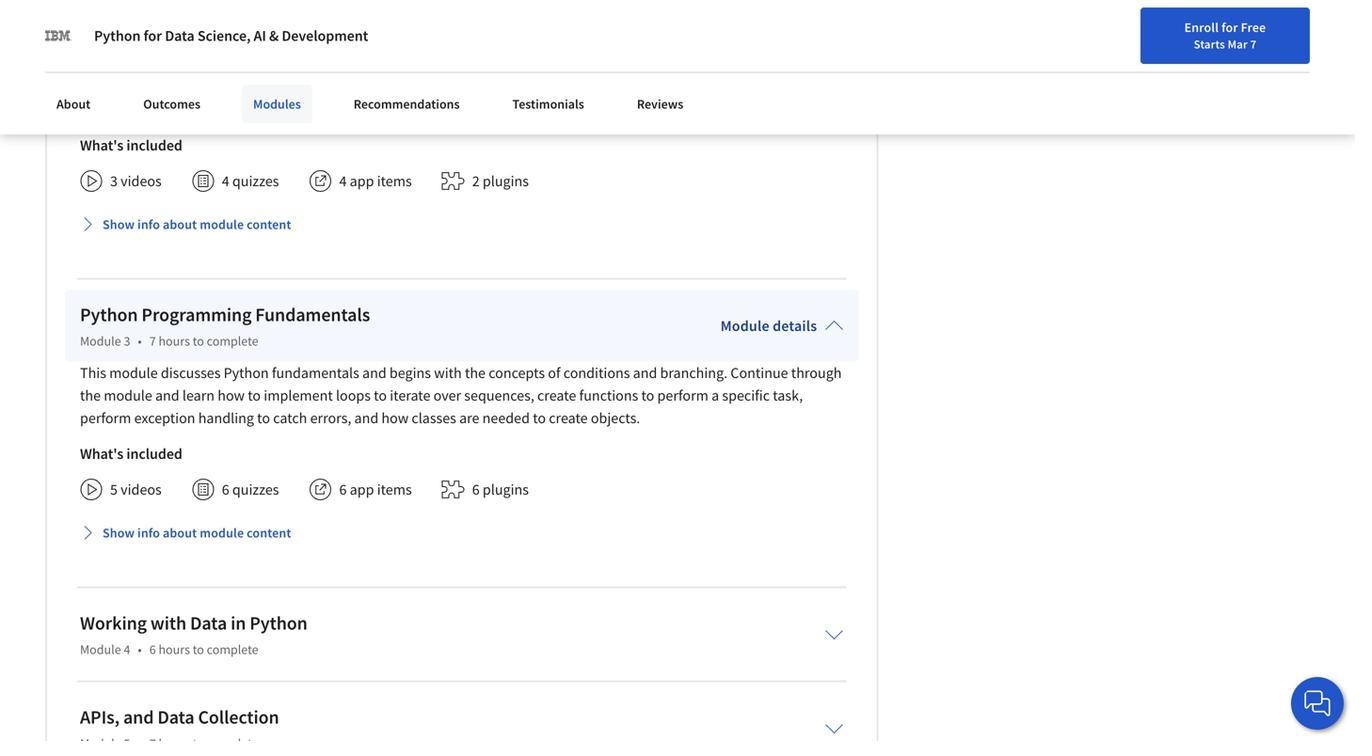 Task type: vqa. For each thing, say whether or not it's contained in the screenshot.
middle learn
yes



Task type: locate. For each thing, give the bounding box(es) containing it.
only
[[785, 77, 812, 96]]

for for free
[[1222, 19, 1239, 36]]

items for 4 app items
[[377, 172, 412, 190]]

2 show from the top
[[103, 525, 135, 542]]

a left single
[[263, 55, 271, 74]]

show for 3
[[103, 216, 135, 233]]

0 vertical spatial the
[[528, 32, 548, 51]]

1 vertical spatial 7
[[149, 333, 156, 350]]

1 vertical spatial show
[[103, 525, 135, 542]]

end
[[228, 77, 252, 96]]

menu item
[[1000, 19, 1121, 80]]

show info about module content button down '5 videos'
[[72, 516, 299, 550]]

a inside this module discusses python fundamentals and begins with the concepts of conditions and branching. continue through the module and learn how to implement loops to iterate over sequences, create functions to perform a specific task, perform exception handling to catch errors, and how classes are needed to create objects.
[[712, 386, 720, 405]]

this inside this module begins a journey into python data structures by explaining the use of lists and tuples and how they are able to store collections of data in a single variable. next learn about dictionaries and how they function by storing data in pairs of keys and values, and end with python sets to learn how this type of collection can appear in any order and will only contain unique elements.
[[80, 32, 106, 51]]

and up exception
[[155, 386, 180, 405]]

1 included from the top
[[126, 136, 183, 155]]

4 app items
[[339, 172, 412, 190]]

1 hours from the top
[[159, 333, 190, 350]]

1 horizontal spatial 3
[[124, 333, 130, 350]]

with up over
[[434, 364, 462, 382]]

what's included
[[80, 136, 183, 155], [80, 445, 183, 463]]

explaining
[[459, 32, 525, 51]]

by up order
[[700, 55, 715, 74]]

2 what's from the top
[[80, 445, 124, 463]]

are
[[777, 32, 798, 51], [460, 409, 480, 428]]

2 this from the top
[[80, 364, 106, 382]]

0 horizontal spatial begins
[[161, 32, 202, 51]]

create
[[538, 386, 577, 405], [549, 409, 588, 428]]

0 vertical spatial plugins
[[483, 172, 529, 190]]

quizzes down modules link
[[232, 172, 279, 190]]

complete up 'collection'
[[207, 641, 259, 658]]

perform
[[658, 386, 709, 405], [80, 409, 131, 428]]

6 inside working with data in python module 4 • 6 hours to complete
[[149, 641, 156, 658]]

2 hours from the top
[[159, 641, 190, 658]]

plugins for 2 plugins
[[483, 172, 529, 190]]

1 vertical spatial hours
[[159, 641, 190, 658]]

videos right 5
[[121, 480, 162, 499]]

about for and
[[163, 216, 197, 233]]

1 horizontal spatial by
[[700, 55, 715, 74]]

• down programming
[[138, 333, 142, 350]]

None search field
[[269, 12, 579, 49]]

data down the journey
[[217, 55, 246, 74]]

0 vertical spatial are
[[777, 32, 798, 51]]

2 • from the top
[[138, 641, 142, 658]]

1 this from the top
[[80, 32, 106, 51]]

3 inside python programming fundamentals module 3 • 7 hours to complete
[[124, 333, 130, 350]]

2 horizontal spatial the
[[528, 32, 548, 51]]

learn
[[403, 55, 435, 74], [378, 77, 410, 96], [183, 386, 215, 405]]

and up functions
[[633, 364, 658, 382]]

quizzes
[[232, 172, 279, 190], [232, 480, 279, 499]]

0 vertical spatial they
[[747, 32, 774, 51]]

outcomes link
[[132, 85, 212, 123]]

1 horizontal spatial 7
[[1251, 37, 1257, 52]]

complete down programming
[[207, 333, 259, 350]]

0 vertical spatial data
[[165, 26, 195, 45]]

6 quizzes
[[222, 480, 279, 499]]

included
[[126, 136, 183, 155], [126, 445, 183, 463]]

7 right mar
[[1251, 37, 1257, 52]]

4 quizzes
[[222, 172, 279, 190]]

to right functions
[[642, 386, 655, 405]]

what's included up the 3 videos
[[80, 136, 183, 155]]

0 vertical spatial hours
[[159, 333, 190, 350]]

about inside this module begins a journey into python data structures by explaining the use of lists and tuples and how they are able to store collections of data in a single variable. next learn about dictionaries and how they function by storing data in pairs of keys and values, and end with python sets to learn how this type of collection can appear in any order and will only contain unique elements.
[[438, 55, 476, 74]]

0 vertical spatial info
[[137, 216, 160, 233]]

content down 6 quizzes
[[247, 525, 291, 542]]

1 videos from the top
[[121, 172, 162, 190]]

and right apis,
[[123, 706, 154, 729]]

data up "variable."
[[343, 32, 372, 51]]

python
[[94, 26, 141, 45], [295, 32, 340, 51], [286, 77, 331, 96], [80, 303, 138, 326], [224, 364, 269, 382], [250, 612, 308, 635]]

about for perform
[[163, 525, 197, 542]]

and down loops
[[354, 409, 379, 428]]

they
[[747, 32, 774, 51], [613, 55, 641, 74]]

0 vertical spatial by
[[441, 32, 456, 51]]

to left store
[[80, 55, 93, 74]]

for up collections
[[144, 26, 162, 45]]

in inside working with data in python module 4 • 6 hours to complete
[[231, 612, 246, 635]]

iterate
[[390, 386, 431, 405]]

items down recommendations link
[[377, 172, 412, 190]]

app down recommendations
[[350, 172, 374, 190]]

2 show info about module content button from the top
[[72, 516, 299, 550]]

plugins down needed
[[483, 480, 529, 499]]

2 plugins from the top
[[483, 480, 529, 499]]

begins up iterate
[[390, 364, 431, 382]]

2 vertical spatial about
[[163, 525, 197, 542]]

4 down working
[[124, 641, 130, 658]]

loops
[[336, 386, 371, 405]]

complete
[[207, 333, 259, 350], [207, 641, 259, 658]]

1 app from the top
[[350, 172, 374, 190]]

1 vertical spatial items
[[377, 480, 412, 499]]

1 vertical spatial a
[[263, 55, 271, 74]]

1 quizzes from the top
[[232, 172, 279, 190]]

0 vertical spatial complete
[[207, 333, 259, 350]]

starts
[[1194, 37, 1226, 52]]

1 vertical spatial show info about module content button
[[72, 516, 299, 550]]

what's up 5
[[80, 445, 124, 463]]

to down programming
[[193, 333, 204, 350]]

1 vertical spatial what's included
[[80, 445, 183, 463]]

for inside the enroll for free starts mar 7
[[1222, 19, 1239, 36]]

1 vertical spatial data
[[190, 612, 227, 635]]

module inside python programming fundamentals module 3 • 7 hours to complete
[[80, 333, 121, 350]]

1 horizontal spatial 4
[[222, 172, 229, 190]]

1 complete from the top
[[207, 333, 259, 350]]

quizzes down handling
[[232, 480, 279, 499]]

2 videos from the top
[[121, 480, 162, 499]]

to
[[80, 55, 93, 74], [362, 77, 375, 96], [193, 333, 204, 350], [248, 386, 261, 405], [374, 386, 387, 405], [642, 386, 655, 405], [257, 409, 270, 428], [533, 409, 546, 428], [193, 641, 204, 658]]

2 what's included from the top
[[80, 445, 183, 463]]

0 vertical spatial •
[[138, 333, 142, 350]]

structures
[[375, 32, 438, 51]]

for up mar
[[1222, 19, 1239, 36]]

how up handling
[[218, 386, 245, 405]]

info for 3 videos
[[137, 216, 160, 233]]

1 vertical spatial about
[[163, 216, 197, 233]]

catch
[[273, 409, 307, 428]]

0 horizontal spatial for
[[144, 26, 162, 45]]

2 included from the top
[[126, 445, 183, 463]]

learn inside this module discusses python fundamentals and begins with the concepts of conditions and branching. continue through the module and learn how to implement loops to iterate over sequences, create functions to perform a specific task, perform exception handling to catch errors, and how classes are needed to create objects.
[[183, 386, 215, 405]]

0 vertical spatial content
[[247, 216, 291, 233]]

collections
[[131, 55, 199, 74]]

1 vertical spatial quizzes
[[232, 480, 279, 499]]

plugins for 6 plugins
[[483, 480, 529, 499]]

0 vertical spatial videos
[[121, 172, 162, 190]]

reviews link
[[626, 85, 695, 123]]

to right needed
[[533, 409, 546, 428]]

begins up collections
[[161, 32, 202, 51]]

1 show info about module content button from the top
[[72, 207, 299, 241]]

of right use
[[576, 32, 589, 51]]

show info about module content down 6 quizzes
[[103, 525, 291, 542]]

appear
[[607, 77, 651, 96]]

are inside this module discusses python fundamentals and begins with the concepts of conditions and branching. continue through the module and learn how to implement loops to iterate over sequences, create functions to perform a specific task, perform exception handling to catch errors, and how classes are needed to create objects.
[[460, 409, 480, 428]]

by right structures
[[441, 32, 456, 51]]

in
[[249, 55, 260, 74], [796, 55, 808, 74], [654, 77, 666, 96], [231, 612, 246, 635]]

this
[[443, 77, 467, 96]]

apis,
[[80, 706, 120, 729]]

2 show info about module content from the top
[[103, 525, 291, 542]]

6 for 6 quizzes
[[222, 480, 229, 499]]

learn down discusses
[[183, 386, 215, 405]]

included down the unique
[[126, 136, 183, 155]]

python inside this module discusses python fundamentals and begins with the concepts of conditions and branching. continue through the module and learn how to implement loops to iterate over sequences, create functions to perform a specific task, perform exception handling to catch errors, and how classes are needed to create objects.
[[224, 364, 269, 382]]

about
[[438, 55, 476, 74], [163, 216, 197, 233], [163, 525, 197, 542]]

0 vertical spatial 3
[[110, 172, 118, 190]]

0 vertical spatial begins
[[161, 32, 202, 51]]

4 down elements.
[[222, 172, 229, 190]]

show info about module content down 4 quizzes
[[103, 216, 291, 233]]

0 vertical spatial show info about module content button
[[72, 207, 299, 241]]

learn down next at the top left of page
[[378, 77, 410, 96]]

implement
[[264, 386, 333, 405]]

data for science,
[[165, 26, 195, 45]]

collection
[[516, 77, 578, 96]]

2 quizzes from the top
[[232, 480, 279, 499]]

and down 'storing'
[[732, 77, 756, 96]]

0 vertical spatial about
[[438, 55, 476, 74]]

6 app items
[[339, 480, 412, 499]]

4 for 4 quizzes
[[222, 172, 229, 190]]

create down functions
[[549, 409, 588, 428]]

2 info from the top
[[137, 525, 160, 542]]

included for 3 videos
[[126, 136, 183, 155]]

0 horizontal spatial they
[[613, 55, 641, 74]]

perform left exception
[[80, 409, 131, 428]]

data up will
[[765, 55, 793, 74]]

are down over
[[460, 409, 480, 428]]

4 inside working with data in python module 4 • 6 hours to complete
[[124, 641, 130, 658]]

1 horizontal spatial for
[[1222, 19, 1239, 36]]

1 vertical spatial complete
[[207, 641, 259, 658]]

1 vertical spatial app
[[350, 480, 374, 499]]

they up 'storing'
[[747, 32, 774, 51]]

with right working
[[151, 612, 187, 635]]

module inside working with data in python module 4 • 6 hours to complete
[[80, 641, 121, 658]]

0 horizontal spatial 3
[[110, 172, 118, 190]]

with
[[255, 77, 283, 96], [434, 364, 462, 382], [151, 612, 187, 635]]

how up 'storing'
[[716, 32, 744, 51]]

1 plugins from the top
[[483, 172, 529, 190]]

1 vertical spatial learn
[[378, 77, 410, 96]]

7 inside the enroll for free starts mar 7
[[1251, 37, 1257, 52]]

1 vertical spatial videos
[[121, 480, 162, 499]]

0 vertical spatial what's included
[[80, 136, 183, 155]]

0 vertical spatial quizzes
[[232, 172, 279, 190]]

for
[[1222, 19, 1239, 36], [144, 26, 162, 45]]

•
[[138, 333, 142, 350], [138, 641, 142, 658]]

free
[[1242, 19, 1267, 36]]

2 vertical spatial the
[[80, 386, 101, 405]]

7
[[1251, 37, 1257, 52], [149, 333, 156, 350]]

2 vertical spatial a
[[712, 386, 720, 405]]

hours down programming
[[159, 333, 190, 350]]

begins inside this module begins a journey into python data structures by explaining the use of lists and tuples and how they are able to store collections of data in a single variable. next learn about dictionaries and how they function by storing data in pairs of keys and values, and end with python sets to learn how this type of collection can appear in any order and will only contain unique elements.
[[161, 32, 202, 51]]

1 vertical spatial begins
[[390, 364, 431, 382]]

hours
[[159, 333, 190, 350], [159, 641, 190, 658]]

with inside working with data in python module 4 • 6 hours to complete
[[151, 612, 187, 635]]

show down 5
[[103, 525, 135, 542]]

videos for 3 videos
[[121, 172, 162, 190]]

journey
[[216, 32, 264, 51]]

show info about module content
[[103, 216, 291, 233], [103, 525, 291, 542]]

2 vertical spatial with
[[151, 612, 187, 635]]

learn down structures
[[403, 55, 435, 74]]

data inside dropdown button
[[158, 706, 195, 729]]

1 info from the top
[[137, 216, 160, 233]]

data for in
[[190, 612, 227, 635]]

&
[[269, 26, 279, 45]]

apis, and data collection
[[80, 706, 279, 729]]

4 right 4 quizzes
[[339, 172, 347, 190]]

4
[[222, 172, 229, 190], [339, 172, 347, 190], [124, 641, 130, 658]]

0 horizontal spatial 7
[[149, 333, 156, 350]]

0 horizontal spatial the
[[80, 386, 101, 405]]

data inside working with data in python module 4 • 6 hours to complete
[[190, 612, 227, 635]]

1 what's from the top
[[80, 136, 124, 155]]

create down conditions
[[538, 386, 577, 405]]

content
[[247, 216, 291, 233], [247, 525, 291, 542]]

videos down the unique
[[121, 172, 162, 190]]

info down '5 videos'
[[137, 525, 160, 542]]

1 vertical spatial included
[[126, 445, 183, 463]]

info down the 3 videos
[[137, 216, 160, 233]]

2 horizontal spatial with
[[434, 364, 462, 382]]

included down exception
[[126, 445, 183, 463]]

show
[[103, 216, 135, 233], [103, 525, 135, 542]]

0 vertical spatial show info about module content
[[103, 216, 291, 233]]

1 vertical spatial content
[[247, 525, 291, 542]]

1 horizontal spatial begins
[[390, 364, 431, 382]]

testimonials link
[[501, 85, 596, 123]]

of inside this module discusses python fundamentals and begins with the concepts of conditions and branching. continue through the module and learn how to implement loops to iterate over sequences, create functions to perform a specific task, perform exception handling to catch errors, and how classes are needed to create objects.
[[548, 364, 561, 382]]

show info about module content button for 5 videos
[[72, 516, 299, 550]]

0 vertical spatial this
[[80, 32, 106, 51]]

show down the 3 videos
[[103, 216, 135, 233]]

of left keys
[[80, 77, 93, 96]]

complete inside python programming fundamentals module 3 • 7 hours to complete
[[207, 333, 259, 350]]

1 vertical spatial •
[[138, 641, 142, 658]]

modules link
[[242, 85, 312, 123]]

1 vertical spatial are
[[460, 409, 480, 428]]

this
[[80, 32, 106, 51], [80, 364, 106, 382]]

how
[[716, 32, 744, 51], [583, 55, 610, 74], [413, 77, 440, 96], [218, 386, 245, 405], [382, 409, 409, 428]]

2 complete from the top
[[207, 641, 259, 658]]

1 show info about module content from the top
[[103, 216, 291, 233]]

plugins
[[483, 172, 529, 190], [483, 480, 529, 499]]

of right "concepts" at left
[[548, 364, 561, 382]]

this inside this module discusses python fundamentals and begins with the concepts of conditions and branching. continue through the module and learn how to implement loops to iterate over sequences, create functions to perform a specific task, perform exception handling to catch errors, and how classes are needed to create objects.
[[80, 364, 106, 382]]

0 horizontal spatial are
[[460, 409, 480, 428]]

0 horizontal spatial with
[[151, 612, 187, 635]]

1 vertical spatial this
[[80, 364, 106, 382]]

app down the errors,
[[350, 480, 374, 499]]

a left the journey
[[205, 32, 213, 51]]

data for collection
[[158, 706, 195, 729]]

and up loops
[[363, 364, 387, 382]]

module
[[721, 317, 770, 335], [80, 333, 121, 350], [80, 641, 121, 658]]

2 content from the top
[[247, 525, 291, 542]]

fundamentals
[[255, 303, 370, 326]]

app
[[350, 172, 374, 190], [350, 480, 374, 499]]

0 vertical spatial show
[[103, 216, 135, 233]]

1 horizontal spatial the
[[465, 364, 486, 382]]

classes
[[412, 409, 457, 428]]

2 plugins
[[472, 172, 529, 190]]

are left able
[[777, 32, 798, 51]]

0 vertical spatial perform
[[658, 386, 709, 405]]

2 vertical spatial learn
[[183, 386, 215, 405]]

module inside this module begins a journey into python data structures by explaining the use of lists and tuples and how they are able to store collections of data in a single variable. next learn about dictionaries and how they function by storing data in pairs of keys and values, and end with python sets to learn how this type of collection can appear in any order and will only contain unique elements.
[[109, 32, 158, 51]]

show info about module content button down the 3 videos
[[72, 207, 299, 241]]

1 vertical spatial by
[[700, 55, 715, 74]]

1 horizontal spatial a
[[263, 55, 271, 74]]

into
[[267, 32, 292, 51]]

0 vertical spatial app
[[350, 172, 374, 190]]

0 vertical spatial 7
[[1251, 37, 1257, 52]]

a left specific
[[712, 386, 720, 405]]

to right sets
[[362, 77, 375, 96]]

the
[[528, 32, 548, 51], [465, 364, 486, 382], [80, 386, 101, 405]]

they up appear
[[613, 55, 641, 74]]

sets
[[334, 77, 359, 96]]

0 vertical spatial what's
[[80, 136, 124, 155]]

needed
[[483, 409, 530, 428]]

1 vertical spatial they
[[613, 55, 641, 74]]

lists
[[592, 32, 617, 51]]

ibm image
[[45, 23, 72, 49]]

1 horizontal spatial are
[[777, 32, 798, 51]]

2 horizontal spatial 4
[[339, 172, 347, 190]]

to up handling
[[248, 386, 261, 405]]

1 horizontal spatial with
[[255, 77, 283, 96]]

any
[[669, 77, 692, 96]]

1 vertical spatial show info about module content
[[103, 525, 291, 542]]

plugins right 2
[[483, 172, 529, 190]]

1 vertical spatial what's
[[80, 445, 124, 463]]

what's down the contain
[[80, 136, 124, 155]]

what's included for 5
[[80, 445, 183, 463]]

perform down branching.
[[658, 386, 709, 405]]

0 horizontal spatial a
[[205, 32, 213, 51]]

data
[[343, 32, 372, 51], [217, 55, 246, 74], [765, 55, 793, 74]]

hours up apis, and data collection
[[159, 641, 190, 658]]

0 horizontal spatial by
[[441, 32, 456, 51]]

with inside this module begins a journey into python data structures by explaining the use of lists and tuples and how they are able to store collections of data in a single variable. next learn about dictionaries and how they function by storing data in pairs of keys and values, and end with python sets to learn how this type of collection can appear in any order and will only contain unique elements.
[[255, 77, 283, 96]]

1 vertical spatial with
[[434, 364, 462, 382]]

7 down programming
[[149, 333, 156, 350]]

5 videos
[[110, 480, 162, 499]]

2 items from the top
[[377, 480, 412, 499]]

what's included up '5 videos'
[[80, 445, 183, 463]]

0 vertical spatial items
[[377, 172, 412, 190]]

show notifications image
[[1141, 24, 1163, 46]]

0 horizontal spatial 4
[[124, 641, 130, 658]]

and inside dropdown button
[[123, 706, 154, 729]]

what's for 5 videos
[[80, 445, 124, 463]]

1 vertical spatial info
[[137, 525, 160, 542]]

0 vertical spatial included
[[126, 136, 183, 155]]

1 • from the top
[[138, 333, 142, 350]]

2 horizontal spatial a
[[712, 386, 720, 405]]

how up can
[[583, 55, 610, 74]]

2 vertical spatial data
[[158, 706, 195, 729]]

1 items from the top
[[377, 172, 412, 190]]

4 for 4 app items
[[339, 172, 347, 190]]

and right tuples at top
[[689, 32, 713, 51]]

tuples
[[647, 32, 686, 51]]

0 vertical spatial with
[[255, 77, 283, 96]]

to up apis, and data collection
[[193, 641, 204, 658]]

order
[[695, 77, 729, 96]]

1 vertical spatial 3
[[124, 333, 130, 350]]

content down 4 quizzes
[[247, 216, 291, 233]]

2 app from the top
[[350, 480, 374, 499]]

1 what's included from the top
[[80, 136, 183, 155]]

variable.
[[314, 55, 369, 74]]

quizzes for 4 quizzes
[[232, 172, 279, 190]]

hours inside working with data in python module 4 • 6 hours to complete
[[159, 641, 190, 658]]

1 content from the top
[[247, 216, 291, 233]]

1 vertical spatial perform
[[80, 409, 131, 428]]

• down working
[[138, 641, 142, 658]]

1 show from the top
[[103, 216, 135, 233]]

items down classes
[[377, 480, 412, 499]]

1 vertical spatial plugins
[[483, 480, 529, 499]]

with right the 'end'
[[255, 77, 283, 96]]



Task type: describe. For each thing, give the bounding box(es) containing it.
0 vertical spatial create
[[538, 386, 577, 405]]

ai
[[254, 26, 266, 45]]

exception
[[134, 409, 195, 428]]

1 horizontal spatial they
[[747, 32, 774, 51]]

single
[[274, 55, 311, 74]]

testimonials
[[513, 96, 585, 113]]

programming
[[142, 303, 252, 326]]

enroll for free starts mar 7
[[1185, 19, 1267, 52]]

2
[[472, 172, 480, 190]]

about link
[[45, 85, 102, 123]]

are inside this module begins a journey into python data structures by explaining the use of lists and tuples and how they are able to store collections of data in a single variable. next learn about dictionaries and how they function by storing data in pairs of keys and values, and end with python sets to learn how this type of collection can appear in any order and will only contain unique elements.
[[777, 32, 798, 51]]

show for 5
[[103, 525, 135, 542]]

pairs
[[811, 55, 842, 74]]

show info about module content for 6 quizzes
[[103, 525, 291, 542]]

show info about module content for 4 quizzes
[[103, 216, 291, 233]]

keys
[[96, 77, 124, 96]]

errors,
[[310, 409, 351, 428]]

recommendations link
[[342, 85, 471, 123]]

enroll
[[1185, 19, 1219, 36]]

science,
[[198, 26, 251, 45]]

development
[[282, 26, 368, 45]]

sequences,
[[464, 386, 535, 405]]

this module begins a journey into python data structures by explaining the use of lists and tuples and how they are able to store collections of data in a single variable. next learn about dictionaries and how they function by storing data in pairs of keys and values, and end with python sets to learn how this type of collection can appear in any order and will only contain unique elements.
[[80, 32, 842, 119]]

elements.
[[177, 100, 239, 119]]

modules
[[253, 96, 301, 113]]

what's included for 3
[[80, 136, 183, 155]]

and up elements.
[[201, 77, 225, 96]]

content for 6 quizzes
[[247, 525, 291, 542]]

branching.
[[661, 364, 728, 382]]

begins inside this module discusses python fundamentals and begins with the concepts of conditions and branching. continue through the module and learn how to implement loops to iterate over sequences, create functions to perform a specific task, perform exception handling to catch errors, and how classes are needed to create objects.
[[390, 364, 431, 382]]

store
[[96, 55, 128, 74]]

over
[[434, 386, 461, 405]]

fundamentals
[[272, 364, 360, 382]]

how left this
[[413, 77, 440, 96]]

and right "lists"
[[620, 32, 644, 51]]

mar
[[1228, 37, 1248, 52]]

content for 4 quizzes
[[247, 216, 291, 233]]

storing
[[718, 55, 762, 74]]

collection
[[198, 706, 279, 729]]

dictionaries
[[479, 55, 553, 74]]

python inside working with data in python module 4 • 6 hours to complete
[[250, 612, 308, 635]]

can
[[581, 77, 604, 96]]

and up the unique
[[127, 77, 151, 96]]

7 inside python programming fundamentals module 3 • 7 hours to complete
[[149, 333, 156, 350]]

next
[[372, 55, 400, 74]]

to inside working with data in python module 4 • 6 hours to complete
[[193, 641, 204, 658]]

able
[[801, 32, 828, 51]]

about
[[56, 96, 91, 113]]

0 horizontal spatial perform
[[80, 409, 131, 428]]

specific
[[723, 386, 770, 405]]

recommendations
[[354, 96, 460, 113]]

functions
[[580, 386, 639, 405]]

values,
[[154, 77, 198, 96]]

details
[[773, 317, 818, 335]]

working with data in python module 4 • 6 hours to complete
[[80, 612, 308, 658]]

working
[[80, 612, 147, 635]]

use
[[551, 32, 573, 51]]

info for 5 videos
[[137, 525, 160, 542]]

task,
[[773, 386, 803, 405]]

quizzes for 6 quizzes
[[232, 480, 279, 499]]

function
[[644, 55, 697, 74]]

python for data science, ai & development
[[94, 26, 368, 45]]

1 vertical spatial create
[[549, 409, 588, 428]]

type
[[470, 77, 498, 96]]

with inside this module discusses python fundamentals and begins with the concepts of conditions and branching. continue through the module and learn how to implement loops to iterate over sequences, create functions to perform a specific task, perform exception handling to catch errors, and how classes are needed to create objects.
[[434, 364, 462, 382]]

objects.
[[591, 409, 641, 428]]

app for 4
[[350, 172, 374, 190]]

6 for 6 plugins
[[472, 480, 480, 499]]

module details
[[721, 317, 818, 335]]

chat with us image
[[1303, 689, 1333, 719]]

this for this module begins a journey into python data structures by explaining the use of lists and tuples and how they are able to store collections of data in a single variable. next learn about dictionaries and how they function by storing data in pairs of keys and values, and end with python sets to learn how this type of collection can appear in any order and will only contain unique elements.
[[80, 32, 106, 51]]

complete inside working with data in python module 4 • 6 hours to complete
[[207, 641, 259, 658]]

how down iterate
[[382, 409, 409, 428]]

unique
[[130, 100, 174, 119]]

app for 6
[[350, 480, 374, 499]]

items for 6 app items
[[377, 480, 412, 499]]

5
[[110, 480, 118, 499]]

2 horizontal spatial data
[[765, 55, 793, 74]]

to right loops
[[374, 386, 387, 405]]

what's for 3 videos
[[80, 136, 124, 155]]

outcomes
[[143, 96, 201, 113]]

for for data
[[144, 26, 162, 45]]

to left catch
[[257, 409, 270, 428]]

this module discusses python fundamentals and begins with the concepts of conditions and branching. continue through the module and learn how to implement loops to iterate over sequences, create functions to perform a specific task, perform exception handling to catch errors, and how classes are needed to create objects.
[[80, 364, 842, 428]]

included for 5 videos
[[126, 445, 183, 463]]

1 horizontal spatial perform
[[658, 386, 709, 405]]

0 vertical spatial a
[[205, 32, 213, 51]]

1 horizontal spatial data
[[343, 32, 372, 51]]

python inside python programming fundamentals module 3 • 7 hours to complete
[[80, 303, 138, 326]]

• inside working with data in python module 4 • 6 hours to complete
[[138, 641, 142, 658]]

show info about module content button for 3 videos
[[72, 207, 299, 241]]

python programming fundamentals module 3 • 7 hours to complete
[[80, 303, 370, 350]]

to inside python programming fundamentals module 3 • 7 hours to complete
[[193, 333, 204, 350]]

and down use
[[556, 55, 580, 74]]

continue
[[731, 364, 789, 382]]

reviews
[[637, 96, 684, 113]]

handling
[[198, 409, 254, 428]]

6 plugins
[[472, 480, 529, 499]]

0 vertical spatial learn
[[403, 55, 435, 74]]

apis, and data collection button
[[65, 693, 859, 742]]

discusses
[[161, 364, 221, 382]]

videos for 5 videos
[[121, 480, 162, 499]]

the inside this module begins a journey into python data structures by explaining the use of lists and tuples and how they are able to store collections of data in a single variable. next learn about dictionaries and how they function by storing data in pairs of keys and values, and end with python sets to learn how this type of collection can appear in any order and will only contain unique elements.
[[528, 32, 548, 51]]

6 for 6 app items
[[339, 480, 347, 499]]

• inside python programming fundamentals module 3 • 7 hours to complete
[[138, 333, 142, 350]]

through
[[792, 364, 842, 382]]

concepts
[[489, 364, 545, 382]]

of right type
[[501, 77, 513, 96]]

coursera image
[[23, 15, 142, 45]]

conditions
[[564, 364, 630, 382]]

1 vertical spatial the
[[465, 364, 486, 382]]

0 horizontal spatial data
[[217, 55, 246, 74]]

will
[[759, 77, 782, 96]]

this for this module discusses python fundamentals and begins with the concepts of conditions and branching. continue through the module and learn how to implement loops to iterate over sequences, create functions to perform a specific task, perform exception handling to catch errors, and how classes are needed to create objects.
[[80, 364, 106, 382]]

hours inside python programming fundamentals module 3 • 7 hours to complete
[[159, 333, 190, 350]]

of down science,
[[202, 55, 214, 74]]

3 videos
[[110, 172, 162, 190]]

contain
[[80, 100, 127, 119]]



